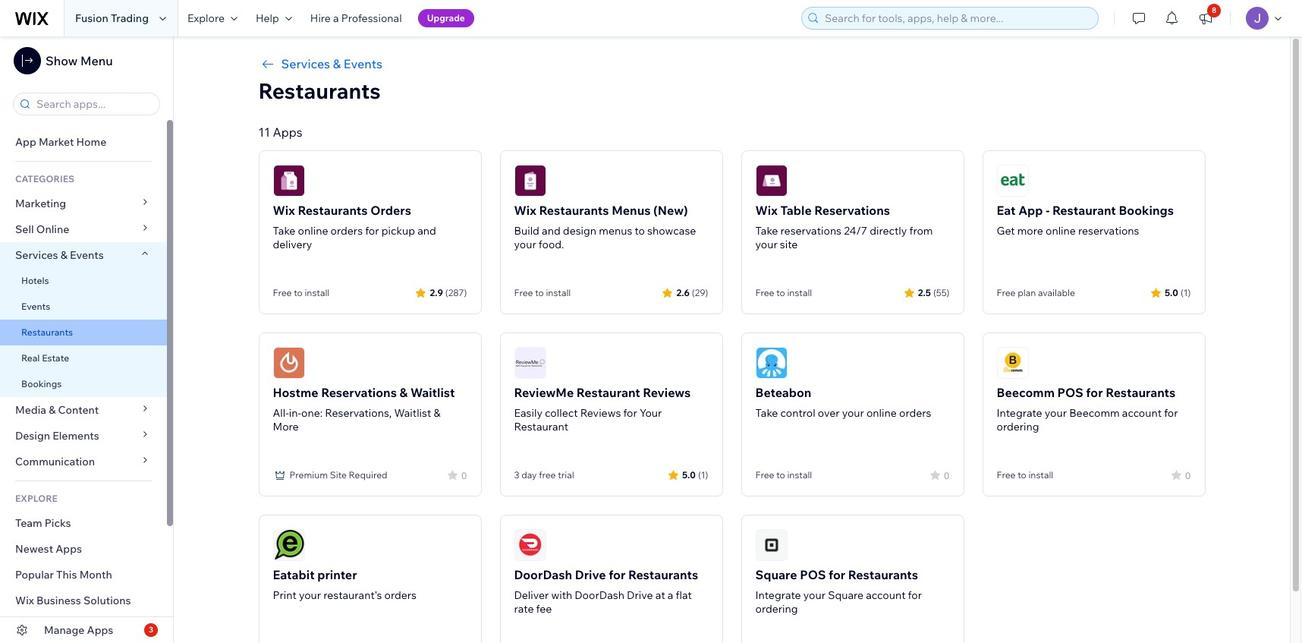 Task type: vqa. For each thing, say whether or not it's contained in the screenshot.


Task type: locate. For each thing, give the bounding box(es) containing it.
0 horizontal spatial services & events
[[15, 248, 104, 262]]

2 vertical spatial apps
[[87, 623, 113, 637]]

1 horizontal spatial and
[[542, 224, 561, 238]]

to for wix restaurants menus (new)
[[535, 287, 544, 298]]

0 vertical spatial (1)
[[1181, 287, 1192, 298]]

1 vertical spatial reviews
[[581, 406, 621, 420]]

1 horizontal spatial restaurant
[[577, 385, 641, 400]]

reservations up reservations,
[[321, 385, 397, 400]]

1 vertical spatial bookings
[[21, 378, 62, 390]]

apps for 11 apps
[[273, 125, 303, 140]]

install
[[305, 287, 330, 298], [546, 287, 571, 298], [788, 287, 813, 298], [788, 469, 813, 481], [1029, 469, 1054, 481]]

1 horizontal spatial ordering
[[997, 420, 1040, 434]]

0 horizontal spatial online
[[298, 224, 328, 238]]

3 right manage apps
[[149, 625, 153, 635]]

your inside wix restaurants menus (new) build and design menus to showcase your food.
[[514, 238, 537, 251]]

wix
[[273, 203, 295, 218], [514, 203, 537, 218], [756, 203, 778, 218], [15, 594, 34, 607]]

1 vertical spatial (1)
[[698, 469, 709, 480]]

show
[[46, 53, 78, 68]]

apps for manage apps
[[87, 623, 113, 637]]

2 horizontal spatial orders
[[900, 406, 932, 420]]

wix left table
[[756, 203, 778, 218]]

delivery
[[273, 238, 312, 251]]

wix inside wix table reservations take reservations 24/7 directly from your site
[[756, 203, 778, 218]]

services & events down hire
[[281, 56, 383, 71]]

free to install for wix table reservations
[[756, 287, 813, 298]]

1 horizontal spatial 3
[[514, 469, 520, 481]]

2 horizontal spatial online
[[1046, 224, 1077, 238]]

integrate for beecomm
[[997, 406, 1043, 420]]

ordering inside beecomm pos for restaurants integrate your beecomm account for ordering
[[997, 420, 1040, 434]]

2 horizontal spatial events
[[344, 56, 383, 71]]

sell
[[15, 222, 34, 236]]

restaurant up the your
[[577, 385, 641, 400]]

services & events
[[281, 56, 383, 71], [15, 248, 104, 262]]

orders for printer
[[385, 588, 417, 602]]

0 vertical spatial reservations
[[815, 203, 891, 218]]

reviews up the your
[[643, 385, 691, 400]]

wix up build
[[514, 203, 537, 218]]

apps up the this
[[56, 542, 82, 556]]

0 horizontal spatial services & events link
[[0, 242, 167, 268]]

1 and from the left
[[418, 224, 436, 238]]

communication link
[[0, 449, 167, 475]]

take inside wix table reservations take reservations 24/7 directly from your site
[[756, 224, 779, 238]]

24/7
[[844, 224, 868, 238]]

your
[[514, 238, 537, 251], [756, 238, 778, 251], [843, 406, 865, 420], [1045, 406, 1068, 420], [299, 588, 321, 602], [804, 588, 826, 602]]

2 reservations from the left
[[1079, 224, 1140, 238]]

(29)
[[692, 287, 709, 298]]

0 vertical spatial services & events link
[[259, 55, 1206, 73]]

1 vertical spatial ordering
[[756, 602, 798, 616]]

0 horizontal spatial account
[[866, 588, 906, 602]]

1 vertical spatial 3
[[149, 625, 153, 635]]

showcase
[[648, 224, 697, 238]]

elements
[[53, 429, 99, 443]]

services & events link
[[259, 55, 1206, 73], [0, 242, 167, 268]]

(287)
[[446, 287, 467, 298]]

orders inside eatabit printer print your restaurant's orders
[[385, 588, 417, 602]]

2 horizontal spatial 0
[[1186, 470, 1192, 481]]

0 horizontal spatial 3
[[149, 625, 153, 635]]

collect
[[545, 406, 578, 420]]

0 horizontal spatial and
[[418, 224, 436, 238]]

pos inside beecomm pos for restaurants integrate your beecomm account for ordering
[[1058, 385, 1084, 400]]

1 vertical spatial pos
[[800, 567, 826, 582]]

trial
[[558, 469, 575, 481]]

a right at
[[668, 588, 674, 602]]

services up hotels
[[15, 248, 58, 262]]

install for control
[[788, 469, 813, 481]]

0 horizontal spatial reservations
[[781, 224, 842, 238]]

team picks
[[15, 516, 71, 530]]

and inside wix restaurants orders take online orders for pickup and delivery
[[418, 224, 436, 238]]

online down wix restaurants orders logo
[[298, 224, 328, 238]]

1 horizontal spatial apps
[[87, 623, 113, 637]]

1 vertical spatial integrate
[[756, 588, 802, 602]]

0 horizontal spatial reviews
[[581, 406, 621, 420]]

1 horizontal spatial reservations
[[1079, 224, 1140, 238]]

easily
[[514, 406, 543, 420]]

restaurants inside wix restaurants orders take online orders for pickup and delivery
[[298, 203, 368, 218]]

1 horizontal spatial orders
[[385, 588, 417, 602]]

5.0 for reviewme restaurant reviews
[[683, 469, 696, 480]]

take left site at the right of the page
[[756, 224, 779, 238]]

services down hire
[[281, 56, 330, 71]]

your inside beteabon take control over your online orders
[[843, 406, 865, 420]]

apps right 11
[[273, 125, 303, 140]]

1 horizontal spatial integrate
[[997, 406, 1043, 420]]

categories
[[15, 173, 74, 185]]

0 horizontal spatial square
[[756, 567, 798, 582]]

beteabon take control over your online orders
[[756, 385, 932, 420]]

hostme reservations & waitlist logo image
[[273, 347, 305, 379]]

site
[[780, 238, 798, 251]]

wix down popular on the left bottom of page
[[15, 594, 34, 607]]

1 vertical spatial 5.0 (1)
[[683, 469, 709, 480]]

3 left the day
[[514, 469, 520, 481]]

square pos for restaurants logo image
[[756, 529, 788, 561]]

one:
[[301, 406, 323, 420]]

show menu
[[46, 53, 113, 68]]

wix restaurants menus (new) build and design menus to showcase your food.
[[514, 203, 697, 251]]

1 horizontal spatial (1)
[[1181, 287, 1192, 298]]

menu
[[80, 53, 113, 68]]

to
[[635, 224, 645, 238], [294, 287, 303, 298], [535, 287, 544, 298], [777, 287, 786, 298], [777, 469, 786, 481], [1018, 469, 1027, 481]]

and right build
[[542, 224, 561, 238]]

0 horizontal spatial doordash
[[514, 567, 573, 582]]

1 horizontal spatial 5.0 (1)
[[1165, 287, 1192, 298]]

to inside wix restaurants menus (new) build and design menus to showcase your food.
[[635, 224, 645, 238]]

restaurants link
[[0, 320, 167, 345]]

solutions
[[83, 594, 131, 607]]

3 for 3
[[149, 625, 153, 635]]

pos
[[1058, 385, 1084, 400], [800, 567, 826, 582]]

app left -
[[1019, 203, 1044, 218]]

beecomm pos for restaurants logo image
[[997, 347, 1029, 379]]

restaurant down reviewme
[[514, 420, 569, 434]]

take for wix table reservations
[[756, 224, 779, 238]]

0 horizontal spatial integrate
[[756, 588, 802, 602]]

0 horizontal spatial ordering
[[756, 602, 798, 616]]

integrate down beecomm pos for restaurants logo
[[997, 406, 1043, 420]]

1 horizontal spatial drive
[[627, 588, 653, 602]]

services & events down the online
[[15, 248, 104, 262]]

more
[[1018, 224, 1044, 238]]

1 horizontal spatial services & events
[[281, 56, 383, 71]]

media & content link
[[0, 397, 167, 423]]

account inside beecomm pos for restaurants integrate your beecomm account for ordering
[[1123, 406, 1162, 420]]

0 vertical spatial restaurant
[[1053, 203, 1117, 218]]

real estate
[[21, 352, 69, 364]]

install for for
[[1029, 469, 1054, 481]]

0 horizontal spatial services
[[15, 248, 58, 262]]

1 horizontal spatial doordash
[[575, 588, 625, 602]]

1 vertical spatial drive
[[627, 588, 653, 602]]

your inside beecomm pos for restaurants integrate your beecomm account for ordering
[[1045, 406, 1068, 420]]

3 day free trial
[[514, 469, 575, 481]]

apps down solutions
[[87, 623, 113, 637]]

this
[[56, 568, 77, 582]]

0 horizontal spatial 0
[[462, 470, 467, 481]]

more
[[273, 420, 299, 434]]

pos inside square pos for restaurants integrate your square account for ordering
[[800, 567, 826, 582]]

1 reservations from the left
[[781, 224, 842, 238]]

drive
[[575, 567, 606, 582], [627, 588, 653, 602]]

0 vertical spatial drive
[[575, 567, 606, 582]]

0 horizontal spatial 5.0 (1)
[[683, 469, 709, 480]]

1 vertical spatial 5.0
[[683, 469, 696, 480]]

1 horizontal spatial a
[[668, 588, 674, 602]]

upgrade button
[[418, 9, 474, 27]]

0 horizontal spatial apps
[[56, 542, 82, 556]]

reviewme restaurant reviews easily collect reviews for your restaurant
[[514, 385, 691, 434]]

1 horizontal spatial 0
[[944, 470, 950, 481]]

wix inside wix restaurants orders take online orders for pickup and delivery
[[273, 203, 295, 218]]

ordering
[[997, 420, 1040, 434], [756, 602, 798, 616]]

restaurant
[[1053, 203, 1117, 218], [577, 385, 641, 400], [514, 420, 569, 434]]

free for wix table reservations
[[756, 287, 775, 298]]

app market home link
[[0, 129, 167, 155]]

take
[[273, 224, 296, 238], [756, 224, 779, 238], [756, 406, 779, 420]]

wix restaurants orders logo image
[[273, 165, 305, 197]]

1 horizontal spatial square
[[828, 588, 864, 602]]

3 for 3 day free trial
[[514, 469, 520, 481]]

take down beteabon
[[756, 406, 779, 420]]

1 horizontal spatial bookings
[[1119, 203, 1175, 218]]

1 vertical spatial services
[[15, 248, 58, 262]]

events down 'sell online' link
[[70, 248, 104, 262]]

hotels link
[[0, 268, 167, 294]]

ordering down "square pos for restaurants logo"
[[756, 602, 798, 616]]

reservations up 24/7
[[815, 203, 891, 218]]

for inside reviewme restaurant reviews easily collect reviews for your restaurant
[[624, 406, 638, 420]]

over
[[818, 406, 840, 420]]

pos for square
[[800, 567, 826, 582]]

0 vertical spatial 3
[[514, 469, 520, 481]]

apps
[[273, 125, 303, 140], [56, 542, 82, 556], [87, 623, 113, 637]]

0 vertical spatial integrate
[[997, 406, 1043, 420]]

manage apps
[[44, 623, 113, 637]]

2 and from the left
[[542, 224, 561, 238]]

ordering for square
[[756, 602, 798, 616]]

a right hire
[[333, 11, 339, 25]]

available
[[1039, 287, 1076, 298]]

2 horizontal spatial restaurant
[[1053, 203, 1117, 218]]

wix for wix restaurants menus (new)
[[514, 203, 537, 218]]

0 horizontal spatial beecomm
[[997, 385, 1055, 400]]

integrate inside square pos for restaurants integrate your square account for ordering
[[756, 588, 802, 602]]

0 for over
[[944, 470, 950, 481]]

1 vertical spatial services & events
[[15, 248, 104, 262]]

take inside wix restaurants orders take online orders for pickup and delivery
[[273, 224, 296, 238]]

0 horizontal spatial 5.0
[[683, 469, 696, 480]]

0 vertical spatial pos
[[1058, 385, 1084, 400]]

1 vertical spatial reservations
[[321, 385, 397, 400]]

wix table reservations logo image
[[756, 165, 788, 197]]

0 vertical spatial a
[[333, 11, 339, 25]]

explore
[[15, 493, 58, 504]]

for inside wix restaurants orders take online orders for pickup and delivery
[[365, 224, 379, 238]]

restaurants inside beecomm pos for restaurants integrate your beecomm account for ordering
[[1106, 385, 1176, 400]]

-
[[1046, 203, 1050, 218]]

account
[[1123, 406, 1162, 420], [866, 588, 906, 602]]

a
[[333, 11, 339, 25], [668, 588, 674, 602]]

2 0 from the left
[[944, 470, 950, 481]]

orders inside wix restaurants orders take online orders for pickup and delivery
[[331, 224, 363, 238]]

1 vertical spatial apps
[[56, 542, 82, 556]]

free for wix restaurants orders
[[273, 287, 292, 298]]

2 horizontal spatial apps
[[273, 125, 303, 140]]

(1)
[[1181, 287, 1192, 298], [698, 469, 709, 480]]

eatabit printer logo image
[[273, 529, 305, 561]]

1 horizontal spatial services
[[281, 56, 330, 71]]

1 vertical spatial restaurant
[[577, 385, 641, 400]]

ordering inside square pos for restaurants integrate your square account for ordering
[[756, 602, 798, 616]]

account inside square pos for restaurants integrate your square account for ordering
[[866, 588, 906, 602]]

5.0 (1) for eat app - restaurant bookings
[[1165, 287, 1192, 298]]

free to install
[[273, 287, 330, 298], [514, 287, 571, 298], [756, 287, 813, 298], [756, 469, 813, 481], [997, 469, 1054, 481]]

take down wix restaurants orders logo
[[273, 224, 296, 238]]

online right over
[[867, 406, 897, 420]]

wix down wix restaurants orders logo
[[273, 203, 295, 218]]

sidebar element
[[0, 36, 174, 643]]

premium site required
[[290, 469, 388, 481]]

3 0 from the left
[[1186, 470, 1192, 481]]

menus
[[599, 224, 633, 238]]

2.5
[[919, 287, 932, 298]]

hire a professional
[[310, 11, 402, 25]]

wix inside wix restaurants menus (new) build and design menus to showcase your food.
[[514, 203, 537, 218]]

services
[[281, 56, 330, 71], [15, 248, 58, 262]]

marketing link
[[0, 191, 167, 216]]

media & content
[[15, 403, 99, 417]]

doordash up deliver
[[514, 567, 573, 582]]

online
[[36, 222, 69, 236]]

1 horizontal spatial online
[[867, 406, 897, 420]]

ordering down beecomm pos for restaurants logo
[[997, 420, 1040, 434]]

events down the hire a professional link
[[344, 56, 383, 71]]

0 vertical spatial ordering
[[997, 420, 1040, 434]]

0 horizontal spatial pos
[[800, 567, 826, 582]]

communication
[[15, 455, 97, 468]]

5.0 for eat app - restaurant bookings
[[1165, 287, 1179, 298]]

free to install for beteabon
[[756, 469, 813, 481]]

wix for wix table reservations
[[756, 203, 778, 218]]

your
[[640, 406, 662, 420]]

free for beecomm pos for restaurants
[[997, 469, 1016, 481]]

online down -
[[1046, 224, 1077, 238]]

0 vertical spatial app
[[15, 135, 36, 149]]

1 vertical spatial app
[[1019, 203, 1044, 218]]

1 horizontal spatial account
[[1123, 406, 1162, 420]]

0 horizontal spatial restaurant
[[514, 420, 569, 434]]

doordash right with
[[575, 588, 625, 602]]

2 vertical spatial events
[[21, 301, 50, 312]]

0 vertical spatial bookings
[[1119, 203, 1175, 218]]

0 vertical spatial orders
[[331, 224, 363, 238]]

events
[[344, 56, 383, 71], [70, 248, 104, 262], [21, 301, 50, 312]]

newest apps link
[[0, 536, 167, 562]]

0 vertical spatial services
[[281, 56, 330, 71]]

(1) for eat app - restaurant bookings
[[1181, 287, 1192, 298]]

1 horizontal spatial pos
[[1058, 385, 1084, 400]]

reservations
[[815, 203, 891, 218], [321, 385, 397, 400]]

0 horizontal spatial bookings
[[21, 378, 62, 390]]

to for wix restaurants orders
[[294, 287, 303, 298]]

and right pickup
[[418, 224, 436, 238]]

free to install for wix restaurants menus (new)
[[514, 287, 571, 298]]

1 horizontal spatial beecomm
[[1070, 406, 1120, 420]]

0 vertical spatial 5.0 (1)
[[1165, 287, 1192, 298]]

0 horizontal spatial reservations
[[321, 385, 397, 400]]

deliver
[[514, 588, 549, 602]]

your inside square pos for restaurants integrate your square account for ordering
[[804, 588, 826, 602]]

reviews right the collect
[[581, 406, 621, 420]]

1 vertical spatial a
[[668, 588, 674, 602]]

design elements link
[[0, 423, 167, 449]]

0 vertical spatial account
[[1123, 406, 1162, 420]]

beecomm
[[997, 385, 1055, 400], [1070, 406, 1120, 420]]

free for eat app - restaurant bookings
[[997, 287, 1016, 298]]

1 0 from the left
[[462, 470, 467, 481]]

fusion trading
[[75, 11, 149, 25]]

your inside eatabit printer print your restaurant's orders
[[299, 588, 321, 602]]

0 horizontal spatial drive
[[575, 567, 606, 582]]

0 horizontal spatial (1)
[[698, 469, 709, 480]]

1 horizontal spatial reviews
[[643, 385, 691, 400]]

for inside doordash drive for restaurants deliver with doordash drive at a flat rate fee
[[609, 567, 626, 582]]

app left "market"
[[15, 135, 36, 149]]

integrate inside beecomm pos for restaurants integrate your beecomm account for ordering
[[997, 406, 1043, 420]]

5.0
[[1165, 287, 1179, 298], [683, 469, 696, 480]]

print
[[273, 588, 297, 602]]

app inside sidebar element
[[15, 135, 36, 149]]

newest apps
[[15, 542, 82, 556]]

ordering for beecomm
[[997, 420, 1040, 434]]

1 horizontal spatial services & events link
[[259, 55, 1206, 73]]

1 vertical spatial account
[[866, 588, 906, 602]]

integrate down "square pos for restaurants logo"
[[756, 588, 802, 602]]

1 horizontal spatial app
[[1019, 203, 1044, 218]]

2.6
[[677, 287, 690, 298]]

3 inside sidebar element
[[149, 625, 153, 635]]

restaurant right -
[[1053, 203, 1117, 218]]

events down hotels
[[21, 301, 50, 312]]



Task type: describe. For each thing, give the bounding box(es) containing it.
to for beecomm pos for restaurants
[[1018, 469, 1027, 481]]

hostme reservations & waitlist all-in-one: reservations, waitlist & more
[[273, 385, 455, 434]]

build
[[514, 224, 540, 238]]

upgrade
[[427, 12, 465, 24]]

printer
[[318, 567, 357, 582]]

doordash drive for restaurants logo image
[[514, 529, 546, 561]]

Search apps... field
[[32, 93, 155, 115]]

restaurants inside wix restaurants menus (new) build and design menus to showcase your food.
[[539, 203, 609, 218]]

real
[[21, 352, 40, 364]]

free for wix restaurants menus (new)
[[514, 287, 533, 298]]

1 vertical spatial beecomm
[[1070, 406, 1120, 420]]

online inside wix restaurants orders take online orders for pickup and delivery
[[298, 224, 328, 238]]

app market home
[[15, 135, 107, 149]]

2.6 (29)
[[677, 287, 709, 298]]

wix inside sidebar element
[[15, 594, 34, 607]]

pos for beecomm
[[1058, 385, 1084, 400]]

0 vertical spatial services & events
[[281, 56, 383, 71]]

wix restaurants orders take online orders for pickup and delivery
[[273, 203, 436, 251]]

apps for newest apps
[[56, 542, 82, 556]]

2.9 (287)
[[430, 287, 467, 298]]

site
[[330, 469, 347, 481]]

0 vertical spatial waitlist
[[411, 385, 455, 400]]

1 vertical spatial waitlist
[[394, 406, 431, 420]]

design
[[15, 429, 50, 443]]

orders for restaurants
[[331, 224, 363, 238]]

Search for tools, apps, help & more... field
[[821, 8, 1094, 29]]

design elements
[[15, 429, 99, 443]]

hire a professional link
[[301, 0, 411, 36]]

hotels
[[21, 275, 49, 286]]

restaurants inside doordash drive for restaurants deliver with doordash drive at a flat rate fee
[[629, 567, 699, 582]]

services inside sidebar element
[[15, 248, 58, 262]]

1 vertical spatial events
[[70, 248, 104, 262]]

hire
[[310, 11, 331, 25]]

reviewme
[[514, 385, 574, 400]]

media
[[15, 403, 46, 417]]

beteabon
[[756, 385, 812, 400]]

wix for wix restaurants orders
[[273, 203, 295, 218]]

0 vertical spatial beecomm
[[997, 385, 1055, 400]]

bookings inside eat app - restaurant bookings get more online reservations
[[1119, 203, 1175, 218]]

at
[[656, 588, 666, 602]]

beteabon logo image
[[756, 347, 788, 379]]

reservations inside eat app - restaurant bookings get more online reservations
[[1079, 224, 1140, 238]]

reservations inside wix table reservations take reservations 24/7 directly from your site
[[815, 203, 891, 218]]

0 vertical spatial reviews
[[643, 385, 691, 400]]

0 vertical spatial events
[[344, 56, 383, 71]]

11
[[259, 125, 270, 140]]

install for reservations
[[788, 287, 813, 298]]

business
[[36, 594, 81, 607]]

account for beecomm pos for restaurants
[[1123, 406, 1162, 420]]

orders
[[371, 203, 411, 218]]

bookings link
[[0, 371, 167, 397]]

popular
[[15, 568, 54, 582]]

your inside wix table reservations take reservations 24/7 directly from your site
[[756, 238, 778, 251]]

bookings inside sidebar element
[[21, 378, 62, 390]]

eat
[[997, 203, 1016, 218]]

0 vertical spatial square
[[756, 567, 798, 582]]

2.5 (55)
[[919, 287, 950, 298]]

0 for waitlist
[[462, 470, 467, 481]]

wix table reservations take reservations 24/7 directly from your site
[[756, 203, 934, 251]]

orders inside beteabon take control over your online orders
[[900, 406, 932, 420]]

reservations inside hostme reservations & waitlist all-in-one: reservations, waitlist & more
[[321, 385, 397, 400]]

popular this month link
[[0, 562, 167, 588]]

restaurant's
[[324, 588, 382, 602]]

restaurants inside square pos for restaurants integrate your square account for ordering
[[849, 567, 919, 582]]

online inside beteabon take control over your online orders
[[867, 406, 897, 420]]

1 vertical spatial square
[[828, 588, 864, 602]]

help
[[256, 11, 279, 25]]

explore
[[188, 11, 225, 25]]

menus
[[612, 203, 651, 218]]

control
[[781, 406, 816, 420]]

premium
[[290, 469, 328, 481]]

to for beteabon
[[777, 469, 786, 481]]

plan
[[1018, 287, 1037, 298]]

(new)
[[654, 203, 688, 218]]

eatabit
[[273, 567, 315, 582]]

install for menus
[[546, 287, 571, 298]]

free plan available
[[997, 287, 1076, 298]]

0 vertical spatial doordash
[[514, 567, 573, 582]]

square pos for restaurants integrate your square account for ordering
[[756, 567, 922, 616]]

fusion
[[75, 11, 108, 25]]

restaurants inside sidebar element
[[21, 326, 73, 338]]

take for wix restaurants orders
[[273, 224, 296, 238]]

0 horizontal spatial a
[[333, 11, 339, 25]]

all-
[[273, 406, 289, 420]]

(1) for reviewme restaurant reviews
[[698, 469, 709, 480]]

popular this month
[[15, 568, 112, 582]]

hostme
[[273, 385, 319, 400]]

estate
[[42, 352, 69, 364]]

table
[[781, 203, 812, 218]]

eat app - restaurant bookings get more online reservations
[[997, 203, 1175, 238]]

restaurant inside eat app - restaurant bookings get more online reservations
[[1053, 203, 1117, 218]]

a inside doordash drive for restaurants deliver with doordash drive at a flat rate fee
[[668, 588, 674, 602]]

free to install for beecomm pos for restaurants
[[997, 469, 1054, 481]]

eatabit printer print your restaurant's orders
[[273, 567, 417, 602]]

eat app - restaurant bookings logo image
[[997, 165, 1029, 197]]

professional
[[342, 11, 402, 25]]

free
[[539, 469, 556, 481]]

2 vertical spatial restaurant
[[514, 420, 569, 434]]

free for beteabon
[[756, 469, 775, 481]]

rate
[[514, 602, 534, 616]]

2.9
[[430, 287, 443, 298]]

trading
[[111, 11, 149, 25]]

design
[[563, 224, 597, 238]]

online inside eat app - restaurant bookings get more online reservations
[[1046, 224, 1077, 238]]

services & events inside sidebar element
[[15, 248, 104, 262]]

team picks link
[[0, 510, 167, 536]]

wix business solutions link
[[0, 588, 167, 614]]

and inside wix restaurants menus (new) build and design menus to showcase your food.
[[542, 224, 561, 238]]

install for orders
[[305, 287, 330, 298]]

app inside eat app - restaurant bookings get more online reservations
[[1019, 203, 1044, 218]]

home
[[76, 135, 107, 149]]

events link
[[0, 294, 167, 320]]

reservations inside wix table reservations take reservations 24/7 directly from your site
[[781, 224, 842, 238]]

integrate for square
[[756, 588, 802, 602]]

pickup
[[382, 224, 415, 238]]

to for wix table reservations
[[777, 287, 786, 298]]

show menu button
[[14, 47, 113, 74]]

beecomm pos for restaurants integrate your beecomm account for ordering
[[997, 385, 1179, 434]]

(55)
[[934, 287, 950, 298]]

directly
[[870, 224, 908, 238]]

month
[[79, 568, 112, 582]]

wix restaurants menus (new) logo image
[[514, 165, 546, 197]]

required
[[349, 469, 388, 481]]

reviewme restaurant reviews logo image
[[514, 347, 546, 379]]

with
[[552, 588, 573, 602]]

doordash drive for restaurants deliver with doordash drive at a flat rate fee
[[514, 567, 699, 616]]

0 for restaurants
[[1186, 470, 1192, 481]]

5.0 (1) for reviewme restaurant reviews
[[683, 469, 709, 480]]

food.
[[539, 238, 565, 251]]

take inside beteabon take control over your online orders
[[756, 406, 779, 420]]

manage
[[44, 623, 85, 637]]

1 vertical spatial doordash
[[575, 588, 625, 602]]

fee
[[537, 602, 552, 616]]

account for square pos for restaurants
[[866, 588, 906, 602]]

free to install for wix restaurants orders
[[273, 287, 330, 298]]

11 apps
[[259, 125, 303, 140]]

1 vertical spatial services & events link
[[0, 242, 167, 268]]

flat
[[676, 588, 692, 602]]

get
[[997, 224, 1016, 238]]

events inside events link
[[21, 301, 50, 312]]



